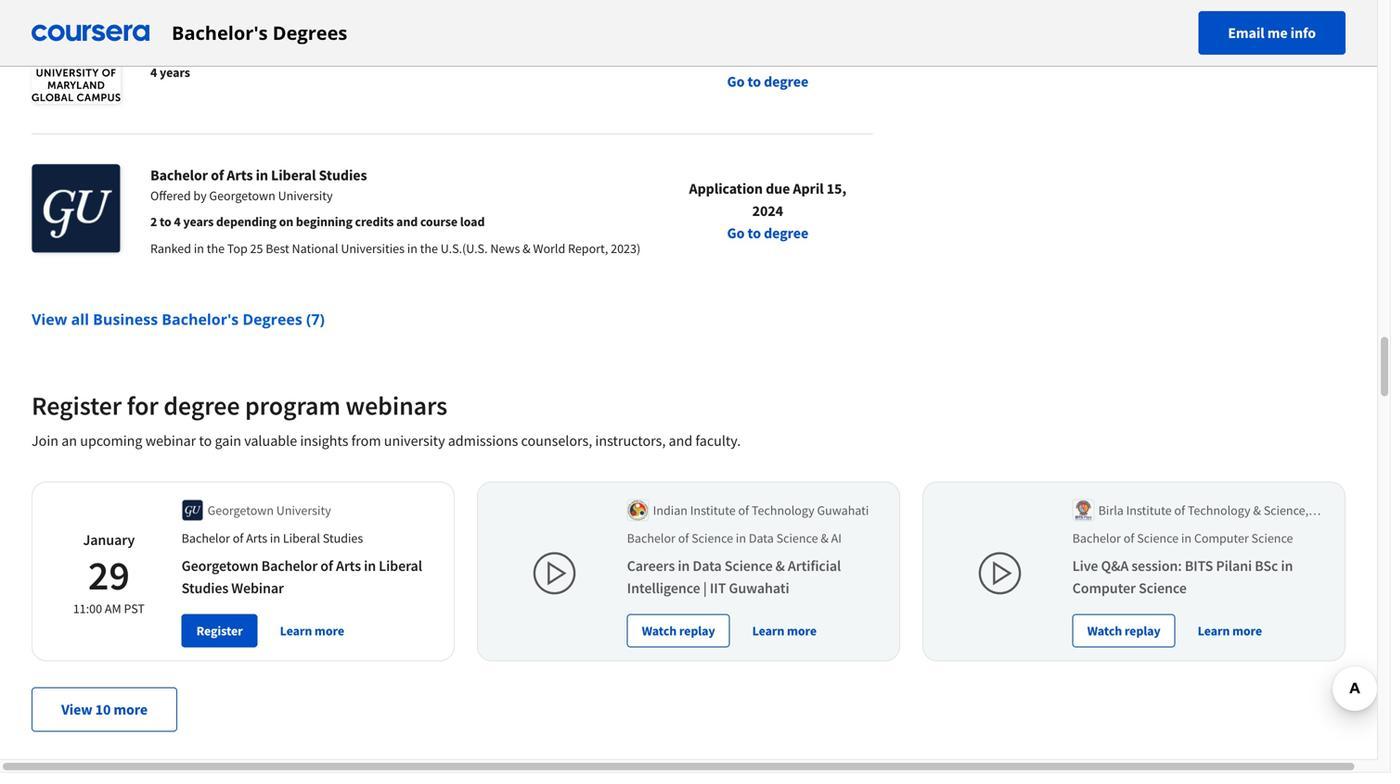 Task type: describe. For each thing, give the bounding box(es) containing it.
campus
[[371, 38, 416, 55]]

top
[[227, 240, 248, 257]]

arts for bachelor of arts in liberal studies
[[246, 530, 267, 547]]

university inside bachelor of science in cybersecurity management and policy offered by university of maryland global campus 4 years
[[209, 38, 264, 55]]

view for view all business bachelor's degrees (7)
[[32, 309, 67, 329]]

watch replay for |
[[642, 623, 715, 640]]

all
[[71, 309, 89, 329]]

register for register
[[196, 623, 243, 640]]

watch for careers in data science & artificial intelligence | iit guwahati
[[642, 623, 677, 640]]

learn more for bits
[[1198, 623, 1262, 640]]

to inside application due april 15, 2024 go to degree
[[748, 224, 761, 243]]

25
[[250, 240, 263, 257]]

science inside bachelor of science in cybersecurity management and policy offered by university of maryland global campus 4 years
[[227, 17, 276, 35]]

global
[[334, 38, 369, 55]]

careers in data science & artificial intelligence | iit guwahati link
[[627, 557, 841, 598]]

join
[[32, 432, 59, 451]]

studies for bachelor of arts in liberal studies offered by georgetown university 2 to 4 years depending on beginning credits and course load
[[319, 166, 367, 185]]

replay for |
[[679, 623, 715, 640]]

computer inside live q&a session: bits pilani bsc in computer science
[[1072, 580, 1136, 598]]

in inside bachelor of science in cybersecurity management and policy offered by university of maryland global campus 4 years
[[279, 17, 291, 35]]

georgetown university image
[[32, 164, 121, 253]]

maryland
[[280, 38, 331, 55]]

u.s.(u.s.
[[441, 240, 488, 257]]

email me info button
[[1198, 11, 1346, 55]]

2
[[150, 213, 157, 230]]

science up careers in data science & artificial intelligence | iit guwahati
[[692, 530, 733, 547]]

an
[[61, 432, 77, 451]]

go for application due january 9, 2024 go to degree
[[727, 72, 745, 91]]

view for view 10 more
[[61, 701, 92, 720]]

valuable
[[244, 432, 297, 451]]

beginning
[[296, 213, 352, 230]]

webinar
[[231, 580, 284, 598]]

liberal for bachelor of arts in liberal studies offered by georgetown university 2 to 4 years depending on beginning credits and course load
[[271, 166, 316, 185]]

science inside careers in data science & artificial intelligence | iit guwahati
[[725, 557, 773, 576]]

(7)
[[306, 309, 325, 329]]

admissions
[[448, 432, 518, 451]]

of inside bachelor of arts in liberal studies offered by georgetown university 2 to 4 years depending on beginning credits and course load
[[211, 166, 224, 185]]

live
[[1072, 557, 1098, 576]]

webinar
[[145, 432, 196, 451]]

for
[[127, 390, 158, 422]]

april
[[793, 180, 824, 198]]

indian institute of technology guwahati
[[653, 503, 869, 519]]

4 inside bachelor of arts in liberal studies offered by georgetown university 2 to 4 years depending on beginning credits and course load
[[174, 213, 181, 230]]

degree for january
[[764, 72, 808, 91]]

birla institute of technology & science, pilani
[[1098, 503, 1309, 538]]

bachelor inside georgetown bachelor of arts in liberal studies webinar
[[261, 557, 318, 576]]

am
[[105, 601, 121, 618]]

georgetown university
[[208, 503, 331, 519]]

university inside bachelor of arts in liberal studies offered by georgetown university 2 to 4 years depending on beginning credits and course load
[[278, 187, 333, 204]]

bsc
[[1255, 557, 1278, 576]]

10
[[95, 701, 111, 720]]

management
[[387, 17, 471, 35]]

live q&a session: bits pilani bsc in computer science
[[1072, 557, 1293, 598]]

learn for bits
[[1198, 623, 1230, 640]]

view 10 more
[[61, 701, 148, 720]]

watch for live q&a session: bits pilani bsc in computer science
[[1087, 623, 1122, 640]]

years inside bachelor of science in cybersecurity management and policy offered by university of maryland global campus 4 years
[[160, 64, 190, 81]]

application due april 15, 2024 go to degree
[[689, 180, 846, 243]]

science up session:
[[1137, 530, 1179, 547]]

studies for bachelor of arts in liberal studies
[[323, 530, 363, 547]]

load
[[460, 213, 485, 230]]

0 vertical spatial degrees
[[273, 20, 347, 45]]

ai
[[831, 530, 842, 547]]

instructors,
[[595, 432, 666, 451]]

replay for computer
[[1125, 623, 1161, 640]]

view 10 more button
[[32, 688, 177, 733]]

learn more for arts
[[280, 623, 344, 640]]

1 the from the left
[[207, 240, 225, 257]]

data inside careers in data science & artificial intelligence | iit guwahati
[[693, 557, 722, 576]]

join an upcoming webinar to gain valuable insights from university admissions counselors, instructors, and faculty.
[[32, 432, 741, 451]]

world
[[533, 240, 565, 257]]

science up artificial on the right
[[776, 530, 818, 547]]

9,
[[842, 28, 854, 46]]

ranked in the top 25 best national universities in the u.s.(u.s. news & world report, 2023)
[[150, 240, 641, 257]]

georgetown bachelor of arts in liberal studies webinar
[[182, 557, 422, 598]]

arts inside georgetown bachelor of arts in liberal studies webinar
[[336, 557, 361, 576]]

coursera image
[[32, 18, 149, 48]]

register for register for degree program webinars
[[32, 390, 122, 422]]

go for application due april 15, 2024 go to degree
[[727, 224, 745, 243]]

georgetown inside bachelor of arts in liberal studies offered by georgetown university 2 to 4 years depending on beginning credits and course load
[[209, 187, 275, 204]]

bachelor for bachelor of science in data science & ai
[[627, 530, 676, 547]]

of inside georgetown bachelor of arts in liberal studies webinar
[[320, 557, 333, 576]]

|
[[703, 580, 707, 598]]

careers
[[627, 557, 675, 576]]

0 vertical spatial computer
[[1194, 530, 1249, 547]]

from
[[351, 432, 381, 451]]

studies inside georgetown bachelor of arts in liberal studies webinar
[[182, 580, 228, 598]]

watch replay for computer
[[1087, 623, 1161, 640]]

careers in data science & artificial intelligence | iit guwahati
[[627, 557, 841, 598]]

2 vertical spatial degree
[[164, 390, 240, 422]]

birla
[[1098, 503, 1124, 519]]

depending
[[216, 213, 276, 230]]

national
[[292, 240, 338, 257]]

live q&a session: bits pilani bsc in computer science link
[[1072, 557, 1293, 598]]

science inside live q&a session: bits pilani bsc in computer science
[[1139, 580, 1187, 598]]

session:
[[1131, 557, 1182, 576]]

partner logo for indian institute of technology guwahati image
[[627, 500, 649, 522]]

watch a replay of live q&a session: bits pilani bsc in computer science image
[[977, 552, 1022, 596]]

artificial
[[788, 557, 841, 576]]

email me info
[[1228, 24, 1316, 42]]

learn more link for science
[[745, 615, 824, 648]]

course
[[420, 213, 458, 230]]

bachelor of arts in liberal studies offered by georgetown university 2 to 4 years depending on beginning credits and course load
[[150, 166, 485, 230]]

email
[[1228, 24, 1265, 42]]

institute for session:
[[1126, 503, 1172, 519]]

by inside bachelor of science in cybersecurity management and policy offered by university of maryland global campus 4 years
[[193, 38, 207, 55]]

science,
[[1264, 503, 1309, 519]]

& right news at the left of page
[[523, 240, 530, 257]]

1 horizontal spatial guwahati
[[817, 503, 869, 519]]

bachelor for bachelor of science in computer science
[[1072, 530, 1121, 547]]

upcoming
[[80, 432, 142, 451]]

learn more link for arts
[[272, 615, 352, 648]]

bachelor of science in data science & ai
[[627, 530, 842, 547]]

me
[[1267, 24, 1288, 42]]

january 29 11:00 am pst
[[73, 531, 145, 618]]

29
[[88, 550, 130, 601]]

more inside "button"
[[114, 701, 148, 720]]

intelligence
[[627, 580, 700, 598]]

view all business bachelor's degrees (7)
[[32, 309, 325, 329]]

insights
[[300, 432, 348, 451]]

credits
[[355, 213, 394, 230]]

2 the from the left
[[420, 240, 438, 257]]

0 vertical spatial bachelor's
[[172, 20, 268, 45]]

watch a replay of careers in data science & artificial intelligence | iit guwahati image
[[532, 552, 577, 596]]

iit
[[710, 580, 726, 598]]

application for application due april 15, 2024 go to degree
[[689, 180, 763, 198]]

guwahati inside careers in data science & artificial intelligence | iit guwahati
[[729, 580, 789, 598]]

11:00
[[73, 601, 102, 618]]

watch replay button for computer
[[1072, 615, 1175, 648]]

in inside georgetown bachelor of arts in liberal studies webinar
[[364, 557, 376, 576]]

application for application due january 9, 2024 go to degree
[[682, 28, 755, 46]]

& inside birla institute of technology & science, pilani
[[1253, 503, 1261, 519]]

science up bsc
[[1251, 530, 1293, 547]]



Task type: vqa. For each thing, say whether or not it's contained in the screenshot.
the "ai"
yes



Task type: locate. For each thing, give the bounding box(es) containing it.
data up |
[[693, 557, 722, 576]]

universities
[[341, 240, 405, 257]]

partner logo for georgetown university image
[[182, 500, 204, 522]]

2 offered from the top
[[150, 187, 191, 204]]

watch down intelligence
[[642, 623, 677, 640]]

institute for data
[[690, 503, 736, 519]]

university
[[384, 432, 445, 451]]

2 institute from the left
[[1126, 503, 1172, 519]]

partner logo for birla institute of technology & science, pilani image
[[1072, 500, 1095, 522]]

in
[[279, 17, 291, 35], [256, 166, 268, 185], [194, 240, 204, 257], [407, 240, 417, 257], [270, 530, 280, 547], [736, 530, 746, 547], [1181, 530, 1192, 547], [364, 557, 376, 576], [678, 557, 690, 576], [1281, 557, 1293, 576]]

more
[[315, 623, 344, 640], [787, 623, 817, 640], [1232, 623, 1262, 640], [114, 701, 148, 720]]

0 horizontal spatial watch replay
[[642, 623, 715, 640]]

offered inside bachelor of science in cybersecurity management and policy offered by university of maryland global campus 4 years
[[150, 38, 191, 55]]

0 vertical spatial years
[[160, 64, 190, 81]]

0 horizontal spatial technology
[[752, 503, 814, 519]]

0 horizontal spatial january
[[83, 531, 135, 550]]

2 watch replay from the left
[[1087, 623, 1161, 640]]

january inside application due january 9, 2024 go to degree
[[786, 28, 839, 46]]

0 vertical spatial degree
[[764, 72, 808, 91]]

2024 inside application due january 9, 2024 go to degree
[[752, 50, 783, 69]]

1 horizontal spatial pilani
[[1216, 557, 1252, 576]]

1 learn from the left
[[280, 623, 312, 640]]

1 vertical spatial georgetown
[[208, 503, 274, 519]]

learn more link down georgetown bachelor of arts in liberal studies webinar link
[[272, 615, 352, 648]]

more down artificial on the right
[[787, 623, 817, 640]]

learn more down artificial on the right
[[752, 623, 817, 640]]

bachelor of science in computer science
[[1072, 530, 1293, 547]]

2 by from the top
[[193, 187, 207, 204]]

1 vertical spatial and
[[396, 213, 418, 230]]

0 vertical spatial 4
[[150, 64, 157, 81]]

go inside application due january 9, 2024 go to degree
[[727, 72, 745, 91]]

3 learn more link from the left
[[1190, 615, 1270, 648]]

learn down georgetown bachelor of arts in liberal studies webinar link
[[280, 623, 312, 640]]

2 vertical spatial georgetown
[[182, 557, 259, 576]]

policy
[[502, 17, 541, 35]]

watch replay down intelligence
[[642, 623, 715, 640]]

offered
[[150, 38, 191, 55], [150, 187, 191, 204]]

technology for &
[[752, 503, 814, 519]]

best
[[266, 240, 289, 257]]

bachelor up 2
[[150, 166, 208, 185]]

0 horizontal spatial and
[[396, 213, 418, 230]]

2 learn from the left
[[752, 623, 784, 640]]

bachelor's right business
[[162, 309, 239, 329]]

1 by from the top
[[193, 38, 207, 55]]

0 vertical spatial go
[[727, 72, 745, 91]]

0 horizontal spatial learn
[[280, 623, 312, 640]]

view all business bachelor's degrees (7) link
[[32, 309, 325, 329]]

view left 10
[[61, 701, 92, 720]]

0 vertical spatial and
[[474, 17, 499, 35]]

georgetown up webinar
[[182, 557, 259, 576]]

1 vertical spatial offered
[[150, 187, 191, 204]]

webinars
[[346, 390, 447, 422]]

january left 9,
[[786, 28, 839, 46]]

0 vertical spatial guwahati
[[817, 503, 869, 519]]

2 horizontal spatial learn more link
[[1190, 615, 1270, 648]]

4 right 2
[[174, 213, 181, 230]]

indian
[[653, 503, 688, 519]]

2 technology from the left
[[1188, 503, 1251, 519]]

and inside bachelor of science in cybersecurity management and policy offered by university of maryland global campus 4 years
[[474, 17, 499, 35]]

watch replay button for |
[[627, 615, 730, 648]]

of inside birla institute of technology & science, pilani
[[1174, 503, 1185, 519]]

university left "maryland"
[[209, 38, 264, 55]]

january up am
[[83, 531, 135, 550]]

to inside application due january 9, 2024 go to degree
[[748, 72, 761, 91]]

degrees
[[273, 20, 347, 45], [243, 309, 302, 329]]

arts down bachelor of arts in liberal studies
[[336, 557, 361, 576]]

2 learn more from the left
[[752, 623, 817, 640]]

0 horizontal spatial watch
[[642, 623, 677, 640]]

technology inside birla institute of technology & science, pilani
[[1188, 503, 1251, 519]]

1 vertical spatial guwahati
[[729, 580, 789, 598]]

due for april
[[766, 180, 790, 198]]

studies
[[319, 166, 367, 185], [323, 530, 363, 547], [182, 580, 228, 598]]

computer up bits
[[1194, 530, 1249, 547]]

2 2024 from the top
[[752, 202, 783, 220]]

years inside bachelor of arts in liberal studies offered by georgetown university 2 to 4 years depending on beginning credits and course load
[[183, 213, 214, 230]]

data down indian institute of technology guwahati
[[749, 530, 774, 547]]

1 go from the top
[[727, 72, 745, 91]]

application due january 9, 2024 go to degree
[[682, 28, 854, 91]]

& left artificial on the right
[[776, 557, 785, 576]]

1 vertical spatial pilani
[[1216, 557, 1252, 576]]

4
[[150, 64, 157, 81], [174, 213, 181, 230]]

3 learn more from the left
[[1198, 623, 1262, 640]]

0 vertical spatial georgetown
[[209, 187, 275, 204]]

0 vertical spatial arts
[[227, 166, 253, 185]]

0 horizontal spatial data
[[693, 557, 722, 576]]

1 horizontal spatial watch
[[1087, 623, 1122, 640]]

0 horizontal spatial learn more
[[280, 623, 344, 640]]

due left the 'april'
[[766, 180, 790, 198]]

and inside bachelor of arts in liberal studies offered by georgetown university 2 to 4 years depending on beginning credits and course load
[[396, 213, 418, 230]]

3 learn from the left
[[1198, 623, 1230, 640]]

georgetown
[[209, 187, 275, 204], [208, 503, 274, 519], [182, 557, 259, 576]]

january
[[786, 28, 839, 46], [83, 531, 135, 550]]

register inside button
[[196, 623, 243, 640]]

1 institute from the left
[[690, 503, 736, 519]]

bachelor's degrees
[[172, 20, 347, 45]]

1 vertical spatial university
[[278, 187, 333, 204]]

1 vertical spatial computer
[[1072, 580, 1136, 598]]

bachelor
[[150, 17, 208, 35], [150, 166, 208, 185], [182, 530, 230, 547], [627, 530, 676, 547], [1072, 530, 1121, 547], [261, 557, 318, 576]]

1 horizontal spatial learn more
[[752, 623, 817, 640]]

bachelor of science in cybersecurity management and policy offered by university of maryland global campus 4 years
[[150, 17, 541, 81]]

learn more link for bits
[[1190, 615, 1270, 648]]

& inside careers in data science & artificial intelligence | iit guwahati
[[776, 557, 785, 576]]

1 offered from the top
[[150, 38, 191, 55]]

2 vertical spatial studies
[[182, 580, 228, 598]]

4 inside bachelor of science in cybersecurity management and policy offered by university of maryland global campus 4 years
[[150, 64, 157, 81]]

q&a
[[1101, 557, 1129, 576]]

the down the course
[[420, 240, 438, 257]]

and up the ranked in the top 25 best national universities in the u.s.(u.s. news & world report, 2023)
[[396, 213, 418, 230]]

1 vertical spatial data
[[693, 557, 722, 576]]

view inside "button"
[[61, 701, 92, 720]]

1 horizontal spatial data
[[749, 530, 774, 547]]

1 vertical spatial 2024
[[752, 202, 783, 220]]

2 vertical spatial and
[[669, 432, 692, 451]]

data
[[749, 530, 774, 547], [693, 557, 722, 576]]

due left 9,
[[758, 28, 783, 46]]

learn more down georgetown bachelor of arts in liberal studies webinar link
[[280, 623, 344, 640]]

in inside bachelor of arts in liberal studies offered by georgetown university 2 to 4 years depending on beginning credits and course load
[[256, 166, 268, 185]]

learn down live q&a session: bits pilani bsc in computer science at bottom right
[[1198, 623, 1230, 640]]

january inside january 29 11:00 am pst
[[83, 531, 135, 550]]

bachelor for bachelor of arts in liberal studies
[[182, 530, 230, 547]]

1 learn more from the left
[[280, 623, 344, 640]]

more right 10
[[114, 701, 148, 720]]

1 vertical spatial years
[[183, 213, 214, 230]]

1 replay from the left
[[679, 623, 715, 640]]

go inside application due april 15, 2024 go to degree
[[727, 224, 745, 243]]

1 vertical spatial liberal
[[283, 530, 320, 547]]

and left faculty.
[[669, 432, 692, 451]]

0 horizontal spatial the
[[207, 240, 225, 257]]

institute right birla at the right bottom of page
[[1126, 503, 1172, 519]]

watch replay
[[642, 623, 715, 640], [1087, 623, 1161, 640]]

studies up georgetown bachelor of arts in liberal studies webinar
[[323, 530, 363, 547]]

technology up bachelor of science in data science & ai
[[752, 503, 814, 519]]

4 right university of maryland global campus image
[[150, 64, 157, 81]]

2023)
[[611, 240, 641, 257]]

1 horizontal spatial institute
[[1126, 503, 1172, 519]]

institute
[[690, 503, 736, 519], [1126, 503, 1172, 519]]

bachelor up live
[[1072, 530, 1121, 547]]

watch replay down the q&a
[[1087, 623, 1161, 640]]

bachelor down bachelor of arts in liberal studies
[[261, 557, 318, 576]]

2024
[[752, 50, 783, 69], [752, 202, 783, 220]]

bachelor's
[[172, 20, 268, 45], [162, 309, 239, 329]]

& left 'science,'
[[1253, 503, 1261, 519]]

more for in
[[315, 623, 344, 640]]

university up beginning
[[278, 187, 333, 204]]

bachelor for bachelor of arts in liberal studies offered by georgetown university 2 to 4 years depending on beginning credits and course load
[[150, 166, 208, 185]]

register
[[32, 390, 122, 422], [196, 623, 243, 640]]

1 horizontal spatial watch replay button
[[1072, 615, 1175, 648]]

learn more
[[280, 623, 344, 640], [752, 623, 817, 640], [1198, 623, 1262, 640]]

application inside application due april 15, 2024 go to degree
[[689, 180, 763, 198]]

2024 for april
[[752, 202, 783, 220]]

2 horizontal spatial and
[[669, 432, 692, 451]]

due inside application due january 9, 2024 go to degree
[[758, 28, 783, 46]]

pilani inside birla institute of technology & science, pilani
[[1098, 521, 1129, 538]]

bits
[[1185, 557, 1213, 576]]

1 vertical spatial application
[[689, 180, 763, 198]]

view left 'all'
[[32, 309, 67, 329]]

2024 for january
[[752, 50, 783, 69]]

offered right coursera image
[[150, 38, 191, 55]]

watch replay button down the q&a
[[1072, 615, 1175, 648]]

technology for pilani
[[1188, 503, 1251, 519]]

learn for science
[[752, 623, 784, 640]]

guwahati right iit
[[729, 580, 789, 598]]

degree inside application due april 15, 2024 go to degree
[[764, 224, 808, 243]]

0 horizontal spatial 4
[[150, 64, 157, 81]]

0 horizontal spatial learn more link
[[272, 615, 352, 648]]

1 vertical spatial january
[[83, 531, 135, 550]]

offered up 2
[[150, 187, 191, 204]]

georgetown up the depending
[[209, 187, 275, 204]]

liberal inside bachelor of arts in liberal studies offered by georgetown university 2 to 4 years depending on beginning credits and course load
[[271, 166, 316, 185]]

2 replay from the left
[[1125, 623, 1161, 640]]

info
[[1291, 24, 1316, 42]]

bachelor up careers
[[627, 530, 676, 547]]

ranked
[[150, 240, 191, 257]]

& left ai
[[821, 530, 829, 547]]

in inside careers in data science & artificial intelligence | iit guwahati
[[678, 557, 690, 576]]

science down bachelor of science in data science & ai
[[725, 557, 773, 576]]

2024 inside application due april 15, 2024 go to degree
[[752, 202, 783, 220]]

1 learn more link from the left
[[272, 615, 352, 648]]

0 vertical spatial by
[[193, 38, 207, 55]]

1 watch replay button from the left
[[627, 615, 730, 648]]

1 horizontal spatial 4
[[174, 213, 181, 230]]

science
[[227, 17, 276, 35], [692, 530, 733, 547], [776, 530, 818, 547], [1137, 530, 1179, 547], [1251, 530, 1293, 547], [725, 557, 773, 576], [1139, 580, 1187, 598]]

guwahati up ai
[[817, 503, 869, 519]]

institute inside birla institute of technology & science, pilani
[[1126, 503, 1172, 519]]

studies up the register button
[[182, 580, 228, 598]]

on
[[279, 213, 293, 230]]

gain
[[215, 432, 241, 451]]

degree for april
[[764, 224, 808, 243]]

1 vertical spatial bachelor's
[[162, 309, 239, 329]]

0 vertical spatial offered
[[150, 38, 191, 55]]

georgetown for bachelor
[[182, 557, 259, 576]]

report,
[[568, 240, 608, 257]]

1 horizontal spatial learn more link
[[745, 615, 824, 648]]

georgetown inside georgetown bachelor of arts in liberal studies webinar
[[182, 557, 259, 576]]

bachelor's left "maryland"
[[172, 20, 268, 45]]

register down webinar
[[196, 623, 243, 640]]

university of maryland global campus image
[[32, 15, 121, 104]]

0 vertical spatial studies
[[319, 166, 367, 185]]

2 vertical spatial arts
[[336, 557, 361, 576]]

computer down the q&a
[[1072, 580, 1136, 598]]

0 horizontal spatial guwahati
[[729, 580, 789, 598]]

1 horizontal spatial watch replay
[[1087, 623, 1161, 640]]

university up bachelor of arts in liberal studies
[[276, 503, 331, 519]]

learn more for science
[[752, 623, 817, 640]]

2 watch from the left
[[1087, 623, 1122, 640]]

2 vertical spatial liberal
[[379, 557, 422, 576]]

learn more down live q&a session: bits pilani bsc in computer science link
[[1198, 623, 1262, 640]]

1 vertical spatial studies
[[323, 530, 363, 547]]

1 technology from the left
[[752, 503, 814, 519]]

more down georgetown bachelor of arts in liberal studies webinar link
[[315, 623, 344, 640]]

pst
[[124, 601, 145, 618]]

1 vertical spatial 4
[[174, 213, 181, 230]]

0 vertical spatial view
[[32, 309, 67, 329]]

1 vertical spatial degree
[[764, 224, 808, 243]]

1 horizontal spatial january
[[786, 28, 839, 46]]

computer
[[1194, 530, 1249, 547], [1072, 580, 1136, 598]]

program
[[245, 390, 340, 422]]

learn more link down artificial on the right
[[745, 615, 824, 648]]

science down session:
[[1139, 580, 1187, 598]]

in inside live q&a session: bits pilani bsc in computer science
[[1281, 557, 1293, 576]]

pilani
[[1098, 521, 1129, 538], [1216, 557, 1252, 576]]

0 vertical spatial application
[[682, 28, 755, 46]]

liberal inside georgetown bachelor of arts in liberal studies webinar
[[379, 557, 422, 576]]

watch
[[642, 623, 677, 640], [1087, 623, 1122, 640]]

2 horizontal spatial learn
[[1198, 623, 1230, 640]]

bachelor inside bachelor of arts in liberal studies offered by georgetown university 2 to 4 years depending on beginning credits and course load
[[150, 166, 208, 185]]

1 vertical spatial due
[[766, 180, 790, 198]]

1 watch from the left
[[642, 623, 677, 640]]

0 vertical spatial register
[[32, 390, 122, 422]]

2 learn more link from the left
[[745, 615, 824, 648]]

1 horizontal spatial technology
[[1188, 503, 1251, 519]]

0 horizontal spatial replay
[[679, 623, 715, 640]]

liberal for bachelor of arts in liberal studies
[[283, 530, 320, 547]]

1 horizontal spatial and
[[474, 17, 499, 35]]

technology
[[752, 503, 814, 519], [1188, 503, 1251, 519]]

guwahati
[[817, 503, 869, 519], [729, 580, 789, 598]]

more down bsc
[[1232, 623, 1262, 640]]

and left "policy"
[[474, 17, 499, 35]]

0 vertical spatial 2024
[[752, 50, 783, 69]]

due for january
[[758, 28, 783, 46]]

bachelor of arts in liberal studies
[[182, 530, 363, 547]]

&
[[523, 240, 530, 257], [1253, 503, 1261, 519], [821, 530, 829, 547], [776, 557, 785, 576]]

1 vertical spatial arts
[[246, 530, 267, 547]]

georgetown up bachelor of arts in liberal studies
[[208, 503, 274, 519]]

more for pilani
[[1232, 623, 1262, 640]]

0 vertical spatial data
[[749, 530, 774, 547]]

news
[[490, 240, 520, 257]]

1 horizontal spatial learn
[[752, 623, 784, 640]]

register button
[[182, 615, 258, 648]]

studies up beginning
[[319, 166, 367, 185]]

0 vertical spatial liberal
[[271, 166, 316, 185]]

bachelor for bachelor of science in cybersecurity management and policy offered by university of maryland global campus 4 years
[[150, 17, 208, 35]]

georgetown for university
[[208, 503, 274, 519]]

1 2024 from the top
[[752, 50, 783, 69]]

offered inside bachelor of arts in liberal studies offered by georgetown university 2 to 4 years depending on beginning credits and course load
[[150, 187, 191, 204]]

0 horizontal spatial watch replay button
[[627, 615, 730, 648]]

arts up the depending
[[227, 166, 253, 185]]

learn more link down live q&a session: bits pilani bsc in computer science link
[[1190, 615, 1270, 648]]

by inside bachelor of arts in liberal studies offered by georgetown university 2 to 4 years depending on beginning credits and course load
[[193, 187, 207, 204]]

1 vertical spatial register
[[196, 623, 243, 640]]

institute up bachelor of science in data science & ai
[[690, 503, 736, 519]]

1 watch replay from the left
[[642, 623, 715, 640]]

arts inside bachelor of arts in liberal studies offered by georgetown university 2 to 4 years depending on beginning credits and course load
[[227, 166, 253, 185]]

arts down "georgetown university" in the left bottom of the page
[[246, 530, 267, 547]]

0 vertical spatial university
[[209, 38, 264, 55]]

1 vertical spatial by
[[193, 187, 207, 204]]

1 horizontal spatial register
[[196, 623, 243, 640]]

0 horizontal spatial register
[[32, 390, 122, 422]]

degree inside application due january 9, 2024 go to degree
[[764, 72, 808, 91]]

register for degree program webinars
[[32, 390, 447, 422]]

1 horizontal spatial computer
[[1194, 530, 1249, 547]]

learn for arts
[[280, 623, 312, 640]]

1 vertical spatial view
[[61, 701, 92, 720]]

studies inside bachelor of arts in liberal studies offered by georgetown university 2 to 4 years depending on beginning credits and course load
[[319, 166, 367, 185]]

15,
[[827, 180, 846, 198]]

0 horizontal spatial pilani
[[1098, 521, 1129, 538]]

pilani left bsc
[[1216, 557, 1252, 576]]

1 horizontal spatial replay
[[1125, 623, 1161, 640]]

1 vertical spatial degrees
[[243, 309, 302, 329]]

0 horizontal spatial computer
[[1072, 580, 1136, 598]]

replay down session:
[[1125, 623, 1161, 640]]

2 watch replay button from the left
[[1072, 615, 1175, 648]]

1 vertical spatial go
[[727, 224, 745, 243]]

to inside bachelor of arts in liberal studies offered by georgetown university 2 to 4 years depending on beginning credits and course load
[[160, 213, 171, 230]]

0 vertical spatial january
[[786, 28, 839, 46]]

0 vertical spatial due
[[758, 28, 783, 46]]

0 vertical spatial pilani
[[1098, 521, 1129, 538]]

bachelor inside bachelor of science in cybersecurity management and policy offered by university of maryland global campus 4 years
[[150, 17, 208, 35]]

watch replay button
[[627, 615, 730, 648], [1072, 615, 1175, 648]]

learn down careers in data science & artificial intelligence | iit guwahati
[[752, 623, 784, 640]]

2 horizontal spatial learn more
[[1198, 623, 1262, 640]]

science left cybersecurity
[[227, 17, 276, 35]]

business
[[93, 309, 158, 329]]

due inside application due april 15, 2024 go to degree
[[766, 180, 790, 198]]

learn more link
[[272, 615, 352, 648], [745, 615, 824, 648], [1190, 615, 1270, 648]]

georgetown bachelor of arts in liberal studies webinar link
[[182, 557, 422, 598]]

pilani inside live q&a session: bits pilani bsc in computer science
[[1216, 557, 1252, 576]]

the left top
[[207, 240, 225, 257]]

the
[[207, 240, 225, 257], [420, 240, 438, 257]]

technology up the bachelor of science in computer science
[[1188, 503, 1251, 519]]

2 go from the top
[[727, 224, 745, 243]]

1 horizontal spatial the
[[420, 240, 438, 257]]

cybersecurity
[[294, 17, 384, 35]]

watch down the q&a
[[1087, 623, 1122, 640]]

2 vertical spatial university
[[276, 503, 331, 519]]

application inside application due january 9, 2024 go to degree
[[682, 28, 755, 46]]

0 horizontal spatial institute
[[690, 503, 736, 519]]

replay down |
[[679, 623, 715, 640]]

bachelor right coursera image
[[150, 17, 208, 35]]

faculty.
[[695, 432, 741, 451]]

register up an
[[32, 390, 122, 422]]

watch replay button down intelligence
[[627, 615, 730, 648]]

and
[[474, 17, 499, 35], [396, 213, 418, 230], [669, 432, 692, 451]]

counselors,
[[521, 432, 592, 451]]

view
[[32, 309, 67, 329], [61, 701, 92, 720]]

pilani down birla at the right bottom of page
[[1098, 521, 1129, 538]]

more for &
[[787, 623, 817, 640]]

arts for bachelor of arts in liberal studies offered by georgetown university 2 to 4 years depending on beginning credits and course load
[[227, 166, 253, 185]]

bachelor down partner logo for georgetown university
[[182, 530, 230, 547]]



